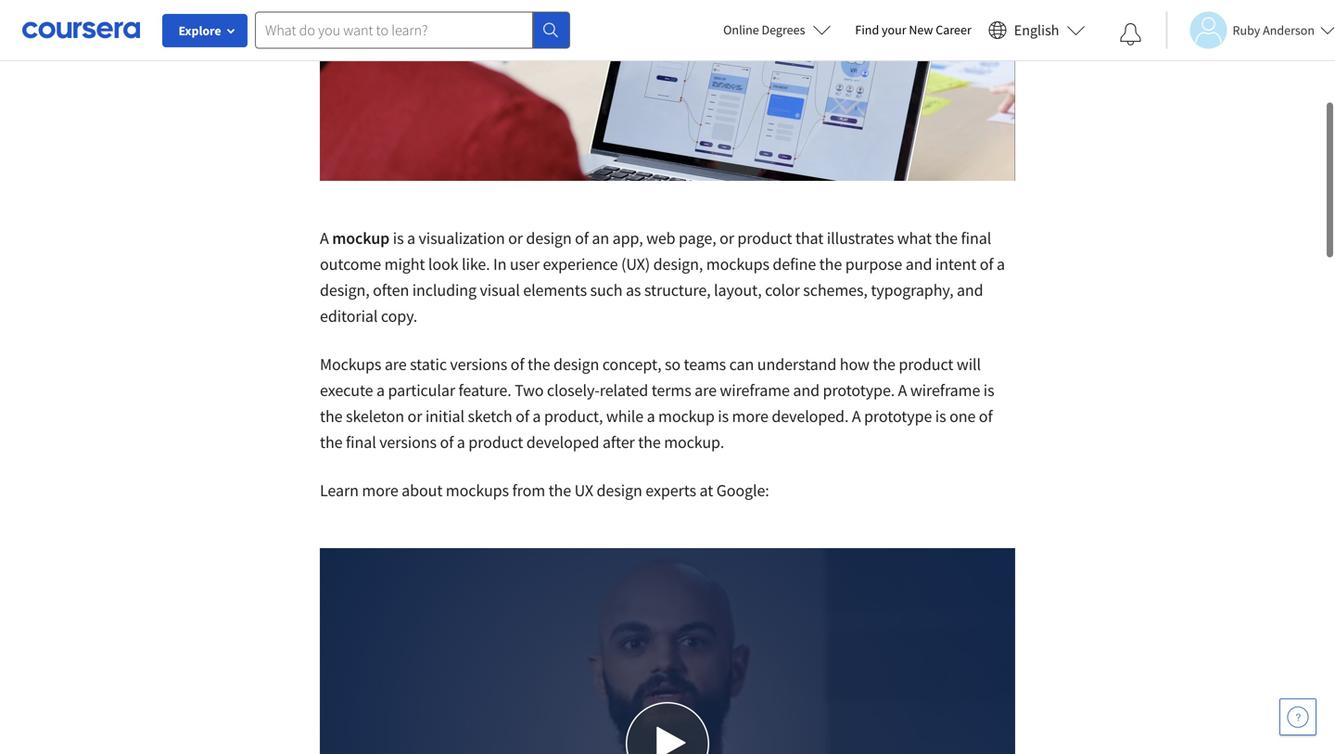 Task type: locate. For each thing, give the bounding box(es) containing it.
can
[[730, 354, 754, 375]]

1 horizontal spatial versions
[[450, 354, 508, 375]]

versions up 'feature.'
[[450, 354, 508, 375]]

a
[[407, 228, 416, 249], [997, 254, 1005, 275], [377, 380, 385, 401], [533, 406, 541, 427], [647, 406, 655, 427], [457, 432, 465, 453]]

a right 'while'
[[647, 406, 655, 427]]

versions down skeleton
[[380, 432, 437, 453]]

versions
[[450, 354, 508, 375], [380, 432, 437, 453]]

the up two
[[528, 354, 551, 375]]

help center image
[[1287, 706, 1310, 728]]

about
[[402, 480, 443, 501]]

design, up editorial
[[320, 280, 370, 301]]

app,
[[613, 228, 643, 249]]

2 horizontal spatial product
[[899, 354, 954, 375]]

that
[[796, 228, 824, 249]]

a right the intent
[[997, 254, 1005, 275]]

0 vertical spatial design,
[[654, 254, 703, 275]]

the up learn
[[320, 432, 343, 453]]

0 horizontal spatial wireframe
[[720, 380, 790, 401]]

concept,
[[603, 354, 662, 375]]

and down the intent
[[957, 280, 984, 301]]

1 horizontal spatial a
[[852, 406, 861, 427]]

1 vertical spatial and
[[957, 280, 984, 301]]

mockup up outcome
[[332, 228, 390, 249]]

is inside is a visualization or design of an app, web page, or product that illustrates what the final outcome might look like. in user experience (ux) design, mockups define the purpose and intent of a design, often including visual elements such as structure, layout, color schemes, typography, and editorial copy.
[[393, 228, 404, 249]]

a up might
[[407, 228, 416, 249]]

2 horizontal spatial or
[[720, 228, 735, 249]]

or up user
[[508, 228, 523, 249]]

after
[[603, 432, 635, 453]]

1 vertical spatial a
[[899, 380, 908, 401]]

final inside mockups are static versions of the design concept, so teams can understand how the product will execute a particular feature. two closely-related terms are wireframe and prototype. a wireframe is the skeleton or initial sketch of a product, while a mockup is more developed. a prototype is one of the final versions of a product developed after the mockup.
[[346, 432, 376, 453]]

at
[[700, 480, 713, 501]]

are
[[385, 354, 407, 375], [695, 380, 717, 401]]

visualization
[[419, 228, 505, 249]]

1 vertical spatial mockups
[[446, 480, 509, 501]]

wireframe down can
[[720, 380, 790, 401]]

1 horizontal spatial more
[[732, 406, 769, 427]]

0 horizontal spatial and
[[793, 380, 820, 401]]

and up developed.
[[793, 380, 820, 401]]

2 vertical spatial a
[[852, 406, 861, 427]]

1 horizontal spatial are
[[695, 380, 717, 401]]

of right 'one'
[[979, 406, 993, 427]]

a down prototype.
[[852, 406, 861, 427]]

What do you want to learn? text field
[[255, 12, 533, 49]]

None search field
[[255, 12, 570, 49]]

wireframe
[[720, 380, 790, 401], [911, 380, 981, 401]]

0 horizontal spatial more
[[362, 480, 399, 501]]

will
[[957, 354, 981, 375]]

1 horizontal spatial design,
[[654, 254, 703, 275]]

outcome
[[320, 254, 381, 275]]

more right learn
[[362, 480, 399, 501]]

mockups inside is a visualization or design of an app, web page, or product that illustrates what the final outcome might look like. in user experience (ux) design, mockups define the purpose and intent of a design, often including visual elements such as structure, layout, color schemes, typography, and editorial copy.
[[707, 254, 770, 275]]

english
[[1015, 21, 1060, 39]]

more down can
[[732, 406, 769, 427]]

design, up the structure,
[[654, 254, 703, 275]]

2 vertical spatial and
[[793, 380, 820, 401]]

1 vertical spatial mockup
[[659, 406, 715, 427]]

0 vertical spatial a
[[320, 228, 329, 249]]

0 horizontal spatial mockup
[[332, 228, 390, 249]]

0 vertical spatial final
[[961, 228, 992, 249]]

design
[[526, 228, 572, 249], [554, 354, 599, 375], [597, 480, 643, 501]]

0 vertical spatial product
[[738, 228, 793, 249]]

your
[[882, 21, 907, 38]]

0 horizontal spatial design,
[[320, 280, 370, 301]]

0 vertical spatial design
[[526, 228, 572, 249]]

0 vertical spatial more
[[732, 406, 769, 427]]

1 vertical spatial more
[[362, 480, 399, 501]]

terms
[[652, 380, 692, 401]]

1 vertical spatial design,
[[320, 280, 370, 301]]

final inside is a visualization or design of an app, web page, or product that illustrates what the final outcome might look like. in user experience (ux) design, mockups define the purpose and intent of a design, often including visual elements such as structure, layout, color schemes, typography, and editorial copy.
[[961, 228, 992, 249]]

0 horizontal spatial versions
[[380, 432, 437, 453]]

product left will
[[899, 354, 954, 375]]

0 vertical spatial mockup
[[332, 228, 390, 249]]

mockup.
[[664, 432, 725, 453]]

or down particular
[[408, 406, 422, 427]]

0 horizontal spatial a
[[320, 228, 329, 249]]

product up define
[[738, 228, 793, 249]]

look
[[428, 254, 459, 275]]

final down skeleton
[[346, 432, 376, 453]]

1 vertical spatial design
[[554, 354, 599, 375]]

of down initial
[[440, 432, 454, 453]]

the left the ux in the bottom of the page
[[549, 480, 571, 501]]

anderson
[[1263, 22, 1315, 38]]

is a visualization or design of an app, web page, or product that illustrates what the final outcome might look like. in user experience (ux) design, mockups define the purpose and intent of a design, often including visual elements such as structure, layout, color schemes, typography, and editorial copy.
[[320, 228, 1005, 327]]

execute
[[320, 380, 373, 401]]

wireframe up 'one'
[[911, 380, 981, 401]]

new
[[909, 21, 934, 38]]

are down teams
[[695, 380, 717, 401]]

1 horizontal spatial product
[[738, 228, 793, 249]]

sketch
[[468, 406, 513, 427]]

the
[[935, 228, 958, 249], [820, 254, 842, 275], [528, 354, 551, 375], [873, 354, 896, 375], [320, 406, 343, 427], [320, 432, 343, 453], [638, 432, 661, 453], [549, 480, 571, 501]]

visual
[[480, 280, 520, 301]]

and
[[906, 254, 933, 275], [957, 280, 984, 301], [793, 380, 820, 401]]

mockups up layout,
[[707, 254, 770, 275]]

developed.
[[772, 406, 849, 427]]

learn more about mockups from the ux design experts at google:
[[320, 480, 770, 501]]

show notifications image
[[1120, 23, 1142, 45]]

of
[[575, 228, 589, 249], [980, 254, 994, 275], [511, 354, 525, 375], [516, 406, 530, 427], [979, 406, 993, 427], [440, 432, 454, 453]]

degrees
[[762, 21, 806, 38]]

2 horizontal spatial a
[[899, 380, 908, 401]]

the down execute
[[320, 406, 343, 427]]

mockups left from
[[446, 480, 509, 501]]

mockups
[[707, 254, 770, 275], [446, 480, 509, 501]]

including
[[413, 280, 477, 301]]

a up prototype
[[899, 380, 908, 401]]

more
[[732, 406, 769, 427], [362, 480, 399, 501]]

[featured image] a ux designer in a red sweater works on a mockup on a laptop computer. image
[[320, 0, 1016, 181]]

copy.
[[381, 306, 418, 327]]

a up outcome
[[320, 228, 329, 249]]

0 vertical spatial mockups
[[707, 254, 770, 275]]

mockup up mockup.
[[659, 406, 715, 427]]

0 horizontal spatial mockups
[[446, 480, 509, 501]]

1 horizontal spatial wireframe
[[911, 380, 981, 401]]

a
[[320, 228, 329, 249], [899, 380, 908, 401], [852, 406, 861, 427]]

0 vertical spatial are
[[385, 354, 407, 375]]

0 horizontal spatial product
[[469, 432, 523, 453]]

or
[[508, 228, 523, 249], [720, 228, 735, 249], [408, 406, 422, 427]]

layout,
[[714, 280, 762, 301]]

0 vertical spatial and
[[906, 254, 933, 275]]

2 vertical spatial design
[[597, 480, 643, 501]]

or right page,
[[720, 228, 735, 249]]

0 horizontal spatial or
[[408, 406, 422, 427]]

a down initial
[[457, 432, 465, 453]]

1 horizontal spatial and
[[906, 254, 933, 275]]

online degrees
[[724, 21, 806, 38]]

0 horizontal spatial final
[[346, 432, 376, 453]]

1 wireframe from the left
[[720, 380, 790, 401]]

1 vertical spatial final
[[346, 432, 376, 453]]

design right the ux in the bottom of the page
[[597, 480, 643, 501]]

online
[[724, 21, 759, 38]]

product
[[738, 228, 793, 249], [899, 354, 954, 375], [469, 432, 523, 453]]

2 horizontal spatial and
[[957, 280, 984, 301]]

1 horizontal spatial mockups
[[707, 254, 770, 275]]

0 vertical spatial versions
[[450, 354, 508, 375]]

design,
[[654, 254, 703, 275], [320, 280, 370, 301]]

design up user
[[526, 228, 572, 249]]

1 horizontal spatial final
[[961, 228, 992, 249]]

final
[[961, 228, 992, 249], [346, 432, 376, 453]]

find your new career
[[856, 21, 972, 38]]

google:
[[717, 480, 770, 501]]

understand
[[758, 354, 837, 375]]

design up closely-
[[554, 354, 599, 375]]

such
[[590, 280, 623, 301]]

and down what
[[906, 254, 933, 275]]

closely-
[[547, 380, 600, 401]]

final up the intent
[[961, 228, 992, 249]]

are left 'static'
[[385, 354, 407, 375]]

from
[[512, 480, 545, 501]]

product down sketch at left bottom
[[469, 432, 523, 453]]

ux
[[575, 480, 594, 501]]

1 vertical spatial are
[[695, 380, 717, 401]]

video placeholder image
[[320, 548, 1016, 754]]

page,
[[679, 228, 717, 249]]

the up schemes,
[[820, 254, 842, 275]]

1 horizontal spatial mockup
[[659, 406, 715, 427]]

prototype.
[[823, 380, 895, 401]]



Task type: vqa. For each thing, say whether or not it's contained in the screenshot.
degree inside 'Advance your career with an online degree'
no



Task type: describe. For each thing, give the bounding box(es) containing it.
and inside mockups are static versions of the design concept, so teams can understand how the product will execute a particular feature. two closely-related terms are wireframe and prototype. a wireframe is the skeleton or initial sketch of a product, while a mockup is more developed. a prototype is one of the final versions of a product developed after the mockup.
[[793, 380, 820, 401]]

in
[[494, 254, 507, 275]]

web
[[647, 228, 676, 249]]

design inside is a visualization or design of an app, web page, or product that illustrates what the final outcome might look like. in user experience (ux) design, mockups define the purpose and intent of a design, often including visual elements such as structure, layout, color schemes, typography, and editorial copy.
[[526, 228, 572, 249]]

1 vertical spatial versions
[[380, 432, 437, 453]]

two
[[515, 380, 544, 401]]

related
[[600, 380, 649, 401]]

a down two
[[533, 406, 541, 427]]

mockup inside mockups are static versions of the design concept, so teams can understand how the product will execute a particular feature. two closely-related terms are wireframe and prototype. a wireframe is the skeleton or initial sketch of a product, while a mockup is more developed. a prototype is one of the final versions of a product developed after the mockup.
[[659, 406, 715, 427]]

schemes,
[[804, 280, 868, 301]]

1 horizontal spatial or
[[508, 228, 523, 249]]

how
[[840, 354, 870, 375]]

find your new career link
[[846, 19, 981, 42]]

intent
[[936, 254, 977, 275]]

the up the intent
[[935, 228, 958, 249]]

one
[[950, 406, 976, 427]]

english button
[[981, 0, 1093, 60]]

ruby
[[1233, 22, 1261, 38]]

as
[[626, 280, 641, 301]]

illustrates
[[827, 228, 894, 249]]

experts
[[646, 480, 697, 501]]

structure,
[[645, 280, 711, 301]]

design inside mockups are static versions of the design concept, so teams can understand how the product will execute a particular feature. two closely-related terms are wireframe and prototype. a wireframe is the skeleton or initial sketch of a product, while a mockup is more developed. a prototype is one of the final versions of a product developed after the mockup.
[[554, 354, 599, 375]]

explore
[[179, 22, 221, 39]]

what
[[898, 228, 932, 249]]

career
[[936, 21, 972, 38]]

teams
[[684, 354, 726, 375]]

purpose
[[846, 254, 903, 275]]

an
[[592, 228, 610, 249]]

particular
[[388, 380, 455, 401]]

coursera image
[[22, 15, 140, 45]]

a mockup
[[320, 228, 390, 249]]

2 vertical spatial product
[[469, 432, 523, 453]]

2 wireframe from the left
[[911, 380, 981, 401]]

developed
[[527, 432, 600, 453]]

0 horizontal spatial are
[[385, 354, 407, 375]]

prototype
[[865, 406, 933, 427]]

1 vertical spatial product
[[899, 354, 954, 375]]

more inside mockups are static versions of the design concept, so teams can understand how the product will execute a particular feature. two closely-related terms are wireframe and prototype. a wireframe is the skeleton or initial sketch of a product, while a mockup is more developed. a prototype is one of the final versions of a product developed after the mockup.
[[732, 406, 769, 427]]

skeleton
[[346, 406, 404, 427]]

elements
[[523, 280, 587, 301]]

or inside mockups are static versions of the design concept, so teams can understand how the product will execute a particular feature. two closely-related terms are wireframe and prototype. a wireframe is the skeleton or initial sketch of a product, while a mockup is more developed. a prototype is one of the final versions of a product developed after the mockup.
[[408, 406, 422, 427]]

initial
[[426, 406, 465, 427]]

user
[[510, 254, 540, 275]]

a up skeleton
[[377, 380, 385, 401]]

of down two
[[516, 406, 530, 427]]

ruby anderson button
[[1166, 12, 1336, 49]]

of up two
[[511, 354, 525, 375]]

of right the intent
[[980, 254, 994, 275]]

define
[[773, 254, 816, 275]]

static
[[410, 354, 447, 375]]

typography,
[[871, 280, 954, 301]]

online degrees button
[[709, 9, 846, 50]]

learn
[[320, 480, 359, 501]]

explore button
[[162, 14, 248, 47]]

color
[[765, 280, 800, 301]]

mockups
[[320, 354, 382, 375]]

often
[[373, 280, 409, 301]]

mockups are static versions of the design concept, so teams can understand how the product will execute a particular feature. two closely-related terms are wireframe and prototype. a wireframe is the skeleton or initial sketch of a product, while a mockup is more developed. a prototype is one of the final versions of a product developed after the mockup.
[[320, 354, 995, 453]]

find
[[856, 21, 880, 38]]

ruby anderson
[[1233, 22, 1315, 38]]

like.
[[462, 254, 490, 275]]

might
[[385, 254, 425, 275]]

the right "after"
[[638, 432, 661, 453]]

of left an
[[575, 228, 589, 249]]

so
[[665, 354, 681, 375]]

feature.
[[459, 380, 512, 401]]

experience
[[543, 254, 618, 275]]

while
[[607, 406, 644, 427]]

(ux)
[[621, 254, 650, 275]]

the right how
[[873, 354, 896, 375]]

editorial
[[320, 306, 378, 327]]

product,
[[544, 406, 603, 427]]

product inside is a visualization or design of an app, web page, or product that illustrates what the final outcome might look like. in user experience (ux) design, mockups define the purpose and intent of a design, often including visual elements such as structure, layout, color schemes, typography, and editorial copy.
[[738, 228, 793, 249]]



